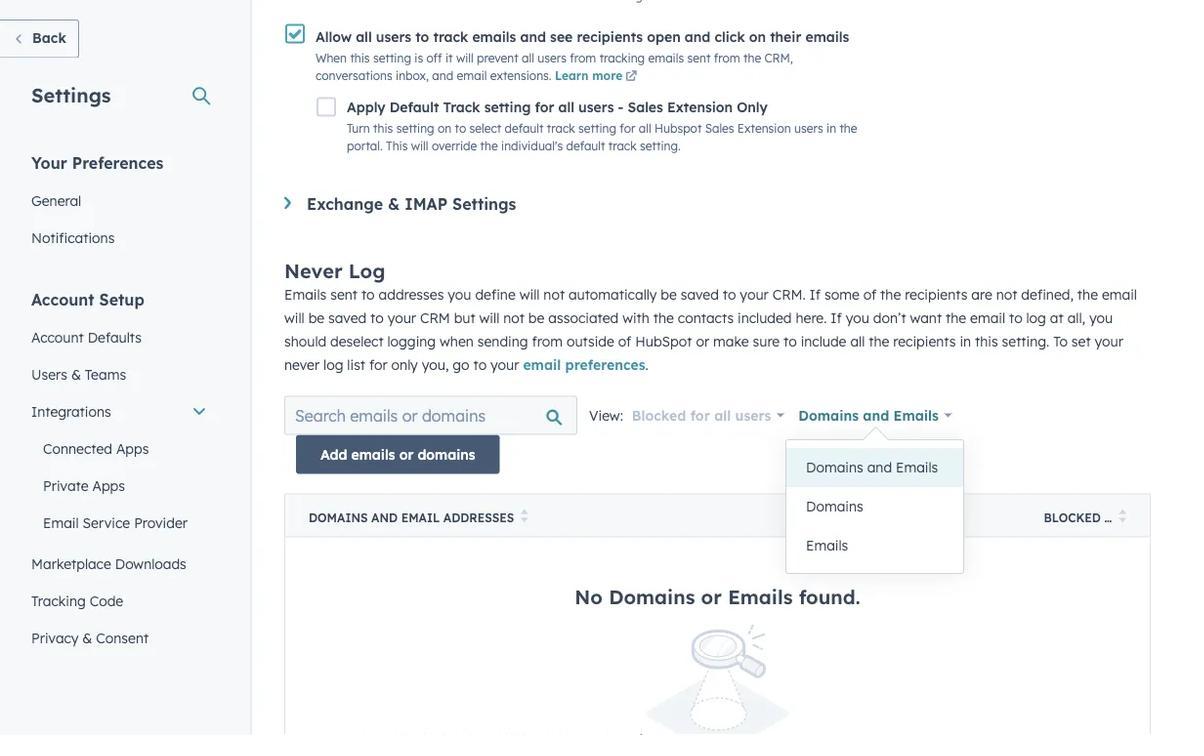Task type: describe. For each thing, give the bounding box(es) containing it.
addresses
[[379, 286, 444, 303]]

2 horizontal spatial be
[[661, 286, 677, 303]]

emails inside button
[[351, 446, 395, 463]]

addresses
[[443, 510, 514, 525]]

email service provider link
[[20, 505, 219, 542]]

and left click
[[685, 28, 711, 45]]

apps for connected apps
[[116, 440, 149, 457]]

2 vertical spatial recipients
[[893, 333, 956, 350]]

account defaults link
[[20, 319, 219, 356]]

Search emails or domains search field
[[284, 396, 577, 435]]

in inside emails sent to addresses you define will not automatically be saved to your crm. if some of the recipients are not defined, the email will be saved to your crm but will not be associated with the contacts included here. if you don't want the email to log at all, you should deselect logging when sending from outside of hubspot or make sure to include all the recipients in this setting. to set your never log list for only you, go to your
[[960, 333, 971, 350]]

domains and emails inside domains and emails button
[[806, 459, 938, 476]]

allow all users to track emails and see recipients open and click on their emails
[[316, 28, 849, 45]]

from inside emails sent to addresses you define will not automatically be saved to your crm. if some of the recipients are not defined, the email will be saved to your crm but will not be associated with the contacts included here. if you don't want the email to log at all, you should deselect logging when sending from outside of hubspot or make sure to include all the recipients in this setting. to set your never log list for only you, go to your
[[532, 333, 563, 350]]

more
[[592, 68, 623, 82]]

setting inside when this setting is off it will prevent all users from tracking emails sent from the crm, conversations inbox, and email extensions.
[[373, 50, 411, 65]]

domains and emails button
[[786, 396, 965, 435]]

notifications
[[31, 229, 115, 246]]

all inside emails sent to addresses you define will not automatically be saved to your crm. if some of the recipients are not defined, the email will be saved to your crm but will not be associated with the contacts included here. if you don't want the email to log at all, you should deselect logging when sending from outside of hubspot or make sure to include all the recipients in this setting. to set your never log list for only you, go to your
[[850, 333, 865, 350]]

domains and emails button
[[787, 448, 963, 488]]

1 horizontal spatial not
[[544, 286, 565, 303]]

0 horizontal spatial you
[[448, 286, 471, 303]]

setting. inside emails sent to addresses you define will not automatically be saved to your crm. if some of the recipients are not defined, the email will be saved to your crm but will not be associated with the contacts included here. if you don't want the email to log at all, you should deselect logging when sending from outside of hubspot or make sure to include all the recipients in this setting. to set your never log list for only you, go to your
[[1002, 333, 1050, 350]]

provider
[[134, 514, 188, 532]]

want
[[910, 309, 942, 326]]

add emails or domains
[[320, 446, 475, 463]]

account for account defaults
[[31, 329, 84, 346]]

your right the "set"
[[1095, 333, 1124, 350]]

all left hubspot
[[639, 121, 651, 136]]

define
[[475, 286, 516, 303]]

setup
[[99, 290, 144, 309]]

connected
[[43, 440, 112, 457]]

open
[[647, 28, 681, 45]]

or for add emails or domains
[[399, 446, 414, 463]]

never log
[[284, 258, 385, 283]]

this inside the apply default track setting for all users - sales extension only turn this setting on to select default track setting for all hubspot sales extension users in the portal. this will override the individual's default track setting.
[[373, 121, 393, 136]]

users inside when this setting is off it will prevent all users from tracking emails sent from the crm, conversations inbox, and email extensions.
[[538, 50, 567, 65]]

blocked for all users
[[632, 407, 771, 424]]

email preferences .
[[523, 356, 649, 373]]

or for no domains or emails found.
[[701, 585, 722, 609]]

all right allow
[[356, 28, 372, 45]]

your down addresses
[[388, 309, 416, 326]]

downloads
[[115, 555, 186, 573]]

1 horizontal spatial you
[[846, 309, 870, 326]]

and inside list box
[[867, 459, 892, 476]]

private apps link
[[20, 468, 219, 505]]

1 horizontal spatial be
[[528, 309, 545, 326]]

to up the contacts
[[723, 286, 736, 303]]

blocked for
[[1044, 510, 1129, 525]]

emails inside emails sent to addresses you define will not automatically be saved to your crm. if some of the recipients are not defined, the email will be saved to your crm but will not be associated with the contacts included here. if you don't want the email to log at all, you should deselect logging when sending from outside of hubspot or make sure to include all the recipients in this setting. to set your never log list for only you, go to your
[[284, 286, 327, 303]]

and down add emails or domains button
[[371, 510, 398, 525]]

and inside popup button
[[863, 407, 889, 424]]

preferences
[[565, 356, 645, 373]]

view:
[[589, 407, 623, 424]]

only
[[737, 98, 768, 115]]

& for exchange
[[388, 194, 400, 213]]

domains and email addresses button
[[285, 494, 1021, 537]]

to down "defined,"
[[1009, 309, 1023, 326]]

to
[[1053, 333, 1068, 350]]

set
[[1072, 333, 1091, 350]]

emails inside domains and emails popup button
[[894, 407, 939, 424]]

general link
[[20, 182, 219, 219]]

users & teams link
[[20, 356, 219, 393]]

include
[[801, 333, 847, 350]]

teams
[[85, 366, 126, 383]]

0 vertical spatial settings
[[31, 83, 111, 107]]

apps for private apps
[[92, 477, 125, 494]]

but
[[454, 309, 475, 326]]

2 horizontal spatial from
[[714, 50, 740, 65]]

.
[[645, 356, 649, 373]]

add
[[320, 446, 347, 463]]

turn
[[347, 121, 370, 136]]

users down their
[[794, 121, 823, 136]]

marketplace
[[31, 555, 111, 573]]

back link
[[0, 20, 79, 58]]

this inside when this setting is off it will prevent all users from tracking emails sent from the crm, conversations inbox, and email extensions.
[[350, 50, 370, 65]]

some
[[825, 286, 860, 303]]

log
[[349, 258, 385, 283]]

tracking code link
[[20, 583, 219, 620]]

all inside when this setting is off it will prevent all users from tracking emails sent from the crm, conversations inbox, and email extensions.
[[522, 50, 534, 65]]

are
[[971, 286, 992, 303]]

sent inside when this setting is off it will prevent all users from tracking emails sent from the crm, conversations inbox, and email extensions.
[[687, 50, 711, 65]]

will inside when this setting is off it will prevent all users from tracking emails sent from the crm, conversations inbox, and email extensions.
[[456, 50, 474, 65]]

found.
[[799, 585, 860, 609]]

when this setting is off it will prevent all users from tracking emails sent from the crm, conversations inbox, and email extensions.
[[316, 50, 793, 82]]

privacy & consent
[[31, 630, 149, 647]]

email inside when this setting is off it will prevent all users from tracking emails sent from the crm, conversations inbox, and email extensions.
[[457, 68, 487, 82]]

1 vertical spatial recipients
[[905, 286, 968, 303]]

service
[[83, 514, 130, 532]]

tracking code
[[31, 593, 123, 610]]

domains and emails inside domains and emails popup button
[[798, 407, 939, 424]]

deselect
[[330, 333, 384, 350]]

0 vertical spatial recipients
[[577, 28, 643, 45]]

to down log
[[361, 286, 375, 303]]

code
[[90, 593, 123, 610]]

to right go
[[473, 356, 487, 373]]

integrations button
[[20, 393, 219, 430]]

connected apps link
[[20, 430, 219, 468]]

emails sent to addresses you define will not automatically be saved to your crm. if some of the recipients are not defined, the email will be saved to your crm but will not be associated with the contacts included here. if you don't want the email to log at all, you should deselect logging when sending from outside of hubspot or make sure to include all the recipients in this setting. to set your never log list for only you, go to your
[[284, 286, 1137, 373]]

on inside the apply default track setting for all users - sales extension only turn this setting on to select default track setting for all hubspot sales extension users in the portal. this will override the individual's default track setting.
[[438, 121, 452, 136]]

is
[[415, 50, 423, 65]]

will inside the apply default track setting for all users - sales extension only turn this setting on to select default track setting for all hubspot sales extension users in the portal. this will override the individual's default track setting.
[[411, 139, 428, 153]]

account for account setup
[[31, 290, 94, 309]]

domains button
[[787, 488, 963, 527]]

in inside the apply default track setting for all users - sales extension only turn this setting on to select default track setting for all hubspot sales extension users in the portal. this will override the individual's default track setting.
[[827, 121, 836, 136]]

never
[[284, 356, 320, 373]]

the inside when this setting is off it will prevent all users from tracking emails sent from the crm, conversations inbox, and email extensions.
[[744, 50, 761, 65]]

1 horizontal spatial of
[[863, 286, 877, 303]]

never
[[284, 258, 343, 283]]

press to sort. element for blocked for
[[1119, 509, 1127, 526]]

domains down add
[[309, 510, 368, 525]]

don't
[[873, 309, 906, 326]]

domains
[[418, 446, 475, 463]]

crm
[[420, 309, 450, 326]]

will up should on the top
[[284, 309, 305, 326]]

blocked for button
[[1021, 494, 1150, 537]]

imap
[[405, 194, 448, 213]]

blocked for all users button
[[631, 396, 786, 435]]

for inside "popup button"
[[690, 407, 710, 424]]

make
[[713, 333, 749, 350]]

0 horizontal spatial sales
[[628, 98, 663, 115]]

setting up select
[[484, 98, 531, 115]]

only
[[391, 356, 418, 373]]

privacy
[[31, 630, 79, 647]]

users left -
[[579, 98, 614, 115]]

-
[[618, 98, 624, 115]]

users
[[31, 366, 67, 383]]

& for privacy
[[82, 630, 92, 647]]

track
[[443, 98, 480, 115]]

users inside "popup button"
[[735, 407, 771, 424]]

domains up domains button
[[806, 459, 863, 476]]

sent inside emails sent to addresses you define will not automatically be saved to your crm. if some of the recipients are not defined, the email will be saved to your crm but will not be associated with the contacts included here. if you don't want the email to log at all, you should deselect logging when sending from outside of hubspot or make sure to include all the recipients in this setting. to set your never log list for only you, go to your
[[330, 286, 358, 303]]

emails button
[[787, 527, 963, 566]]

sending
[[478, 333, 528, 350]]

users up inbox,
[[376, 28, 411, 45]]

crm,
[[765, 50, 793, 65]]

exchange & imap settings
[[307, 194, 516, 213]]

email preferences link
[[523, 356, 645, 373]]

setting down the default
[[396, 121, 434, 136]]

1 horizontal spatial on
[[749, 28, 766, 45]]

tracking
[[600, 50, 645, 65]]

preferences
[[72, 153, 164, 172]]

domains inside popup button
[[798, 407, 859, 424]]

and inside when this setting is off it will prevent all users from tracking emails sent from the crm, conversations inbox, and email extensions.
[[432, 68, 454, 82]]

when
[[316, 50, 347, 65]]

learn more link
[[555, 68, 640, 85]]

included
[[738, 309, 792, 326]]

notifications link
[[20, 219, 219, 256]]

for inside emails sent to addresses you define will not automatically be saved to your crm. if some of the recipients are not defined, the email will be saved to your crm but will not be associated with the contacts included here. if you don't want the email to log at all, you should deselect logging when sending from outside of hubspot or make sure to include all the recipients in this setting. to set your never log list for only you, go to your
[[369, 356, 388, 373]]



Task type: locate. For each thing, give the bounding box(es) containing it.
of right some
[[863, 286, 877, 303]]

press to sort. element inside blocked for button
[[1119, 509, 1127, 526]]

apply default track setting for all users - sales extension only turn this setting on to select default track setting for all hubspot sales extension users in the portal. this will override the individual's default track setting.
[[347, 98, 857, 153]]

or inside emails sent to addresses you define will not automatically be saved to your crm. if some of the recipients are not defined, the email will be saved to your crm but will not be associated with the contacts included here. if you don't want the email to log at all, you should deselect logging when sending from outside of hubspot or make sure to include all the recipients in this setting. to set your never log list for only you, go to your
[[696, 333, 710, 350]]

0 horizontal spatial in
[[827, 121, 836, 136]]

1 vertical spatial default
[[566, 139, 605, 153]]

blocked for blocked for
[[1044, 510, 1101, 525]]

1 vertical spatial of
[[618, 333, 632, 350]]

track up "individual's"
[[547, 121, 575, 136]]

to up 'deselect'
[[370, 309, 384, 326]]

sales
[[628, 98, 663, 115], [705, 121, 734, 136]]

prevent
[[477, 50, 519, 65]]

see
[[550, 28, 573, 45]]

0 vertical spatial account
[[31, 290, 94, 309]]

email left addresses
[[401, 510, 440, 525]]

email inside account setup element
[[43, 514, 79, 532]]

all down learn
[[558, 98, 575, 115]]

1 vertical spatial setting.
[[1002, 333, 1050, 350]]

emails inside emails button
[[806, 537, 848, 554]]

extension up hubspot
[[667, 98, 733, 115]]

2 horizontal spatial this
[[975, 333, 998, 350]]

with
[[623, 309, 650, 326]]

off
[[426, 50, 442, 65]]

privacy & consent link
[[20, 620, 219, 657]]

1 vertical spatial in
[[960, 333, 971, 350]]

1 vertical spatial domains and emails
[[806, 459, 938, 476]]

outside
[[567, 333, 614, 350]]

default up "individual's"
[[505, 121, 544, 136]]

settings down back
[[31, 83, 111, 107]]

this up conversations
[[350, 50, 370, 65]]

0 vertical spatial if
[[810, 286, 821, 303]]

and up domains and emails button
[[863, 407, 889, 424]]

2 horizontal spatial track
[[608, 139, 637, 153]]

and up domains button
[[867, 459, 892, 476]]

1 horizontal spatial blocked
[[1044, 510, 1101, 525]]

this
[[386, 139, 408, 153]]

all
[[356, 28, 372, 45], [522, 50, 534, 65], [558, 98, 575, 115], [639, 121, 651, 136], [850, 333, 865, 350], [714, 407, 731, 424]]

here.
[[796, 309, 827, 326]]

setting down learn more link
[[578, 121, 617, 136]]

in
[[827, 121, 836, 136], [960, 333, 971, 350]]

0 vertical spatial apps
[[116, 440, 149, 457]]

press to sort. element inside domains and email addresses button
[[521, 509, 528, 526]]

email down private
[[43, 514, 79, 532]]

1 horizontal spatial &
[[82, 630, 92, 647]]

0 horizontal spatial of
[[618, 333, 632, 350]]

to inside the apply default track setting for all users - sales extension only turn this setting on to select default track setting for all hubspot sales extension users in the portal. this will override the individual's default track setting.
[[455, 121, 466, 136]]

1 horizontal spatial press to sort. element
[[1119, 509, 1127, 526]]

2 press to sort. element from the left
[[1119, 509, 1127, 526]]

0 horizontal spatial &
[[71, 366, 81, 383]]

account setup
[[31, 290, 144, 309]]

at
[[1050, 309, 1064, 326]]

setting. down hubspot
[[640, 139, 681, 153]]

account setup element
[[20, 289, 219, 694]]

1 horizontal spatial track
[[547, 121, 575, 136]]

track up it
[[433, 28, 468, 45]]

0 horizontal spatial press to sort. element
[[521, 509, 528, 526]]

press to sort. image
[[521, 509, 528, 523]]

will right this
[[411, 139, 428, 153]]

users down sure
[[735, 407, 771, 424]]

0 vertical spatial sales
[[628, 98, 663, 115]]

integrations
[[31, 403, 111, 420]]

add emails or domains button
[[296, 435, 500, 474]]

0 horizontal spatial from
[[532, 333, 563, 350]]

sure
[[753, 333, 780, 350]]

0 vertical spatial or
[[696, 333, 710, 350]]

1 vertical spatial if
[[831, 309, 842, 326]]

your preferences element
[[20, 152, 219, 256]]

apps down integrations button
[[116, 440, 149, 457]]

0 vertical spatial this
[[350, 50, 370, 65]]

0 horizontal spatial log
[[324, 356, 343, 373]]

extensions.
[[490, 68, 552, 82]]

1 horizontal spatial extension
[[738, 121, 791, 136]]

domains right the no
[[609, 585, 695, 609]]

1 horizontal spatial log
[[1026, 309, 1046, 326]]

2 vertical spatial track
[[608, 139, 637, 153]]

0 horizontal spatial on
[[438, 121, 452, 136]]

& left imap at the top left of page
[[388, 194, 400, 213]]

on right click
[[749, 28, 766, 45]]

1 horizontal spatial sales
[[705, 121, 734, 136]]

emails left found.
[[728, 585, 793, 609]]

if up the here.
[[810, 286, 821, 303]]

& right privacy
[[82, 630, 92, 647]]

1 vertical spatial log
[[324, 356, 343, 373]]

you up "but"
[[448, 286, 471, 303]]

0 horizontal spatial extension
[[667, 98, 733, 115]]

0 vertical spatial log
[[1026, 309, 1046, 326]]

marketplace downloads
[[31, 555, 186, 573]]

1 vertical spatial sent
[[330, 286, 358, 303]]

email
[[457, 68, 487, 82], [1102, 286, 1137, 303], [970, 309, 1006, 326], [523, 356, 561, 373]]

emails inside when this setting is off it will prevent all users from tracking emails sent from the crm, conversations inbox, and email extensions.
[[648, 50, 684, 65]]

0 vertical spatial domains and emails
[[798, 407, 939, 424]]

will right it
[[456, 50, 474, 65]]

blocked inside button
[[1044, 510, 1101, 525]]

1 vertical spatial track
[[547, 121, 575, 136]]

0 vertical spatial extension
[[667, 98, 733, 115]]

1 vertical spatial apps
[[92, 477, 125, 494]]

0 vertical spatial setting.
[[640, 139, 681, 153]]

0 horizontal spatial settings
[[31, 83, 111, 107]]

your preferences
[[31, 153, 164, 172]]

domains and emails up domains and emails button
[[798, 407, 939, 424]]

tracking
[[31, 593, 86, 610]]

0 vertical spatial of
[[863, 286, 877, 303]]

0 vertical spatial in
[[827, 121, 836, 136]]

you down some
[[846, 309, 870, 326]]

1 vertical spatial &
[[71, 366, 81, 383]]

blocked down .
[[632, 407, 686, 424]]

users & teams
[[31, 366, 126, 383]]

setting. left to
[[1002, 333, 1050, 350]]

if
[[810, 286, 821, 303], [831, 309, 842, 326]]

not up sending
[[503, 309, 525, 326]]

not
[[544, 286, 565, 303], [996, 286, 1018, 303], [503, 309, 525, 326]]

all,
[[1068, 309, 1086, 326]]

and left see
[[520, 28, 546, 45]]

press to sort. element
[[521, 509, 528, 526], [1119, 509, 1127, 526]]

emails up domains button
[[896, 459, 938, 476]]

1 vertical spatial this
[[373, 121, 393, 136]]

go
[[453, 356, 470, 373]]

if down some
[[831, 309, 842, 326]]

0 horizontal spatial not
[[503, 309, 525, 326]]

saved up 'deselect'
[[328, 309, 367, 326]]

press to sort. element for domains and email addresses
[[521, 509, 528, 526]]

hubspot
[[655, 121, 702, 136]]

2 account from the top
[[31, 329, 84, 346]]

marketplace downloads link
[[20, 546, 219, 583]]

from down associated on the top of page
[[532, 333, 563, 350]]

email down "prevent" at top left
[[457, 68, 487, 82]]

press to sort. image
[[1119, 509, 1127, 523]]

1 horizontal spatial default
[[566, 139, 605, 153]]

emails right add
[[351, 446, 395, 463]]

1 vertical spatial blocked
[[1044, 510, 1101, 525]]

account
[[31, 290, 94, 309], [31, 329, 84, 346]]

0 vertical spatial blocked
[[632, 407, 686, 424]]

0 vertical spatial on
[[749, 28, 766, 45]]

will right the define
[[520, 286, 540, 303]]

to right sure
[[784, 333, 797, 350]]

you,
[[422, 356, 449, 373]]

to
[[415, 28, 429, 45], [455, 121, 466, 136], [361, 286, 375, 303], [723, 286, 736, 303], [370, 309, 384, 326], [1009, 309, 1023, 326], [784, 333, 797, 350], [473, 356, 487, 373]]

users
[[376, 28, 411, 45], [538, 50, 567, 65], [579, 98, 614, 115], [794, 121, 823, 136], [735, 407, 771, 424]]

1 horizontal spatial email
[[401, 510, 440, 525]]

1 vertical spatial or
[[399, 446, 414, 463]]

1 horizontal spatial setting.
[[1002, 333, 1050, 350]]

all inside "popup button"
[[714, 407, 731, 424]]

sales right hubspot
[[705, 121, 734, 136]]

from down click
[[714, 50, 740, 65]]

1 vertical spatial extension
[[738, 121, 791, 136]]

& right users
[[71, 366, 81, 383]]

back
[[32, 29, 66, 46]]

1 vertical spatial account
[[31, 329, 84, 346]]

blocked for blocked for all users
[[632, 407, 686, 424]]

account up account defaults
[[31, 290, 94, 309]]

1 horizontal spatial from
[[570, 50, 596, 65]]

saved up the contacts
[[681, 286, 719, 303]]

domains and emails up domains button
[[806, 459, 938, 476]]

email right "defined,"
[[1102, 286, 1137, 303]]

2 vertical spatial &
[[82, 630, 92, 647]]

&
[[388, 194, 400, 213], [71, 366, 81, 383], [82, 630, 92, 647]]

1 horizontal spatial in
[[960, 333, 971, 350]]

override
[[432, 139, 477, 153]]

email down sending
[[523, 356, 561, 373]]

users down see
[[538, 50, 567, 65]]

2 vertical spatial or
[[701, 585, 722, 609]]

inbox,
[[396, 68, 429, 82]]

1 press to sort. element from the left
[[521, 509, 528, 526]]

emails down open
[[648, 50, 684, 65]]

0 horizontal spatial if
[[810, 286, 821, 303]]

0 horizontal spatial default
[[505, 121, 544, 136]]

domains down domains and emails button
[[806, 498, 863, 515]]

1 horizontal spatial this
[[373, 121, 393, 136]]

be up hubspot
[[661, 286, 677, 303]]

1 vertical spatial settings
[[452, 194, 516, 213]]

1 vertical spatial saved
[[328, 309, 367, 326]]

email
[[401, 510, 440, 525], [43, 514, 79, 532]]

and
[[520, 28, 546, 45], [685, 28, 711, 45], [432, 68, 454, 82], [863, 407, 889, 424], [867, 459, 892, 476], [371, 510, 398, 525]]

link opens in a new window image
[[626, 71, 637, 82]]

blocked
[[632, 407, 686, 424], [1044, 510, 1101, 525]]

defined,
[[1021, 286, 1074, 303]]

your up included
[[740, 286, 769, 303]]

connected apps
[[43, 440, 149, 457]]

default right "individual's"
[[566, 139, 605, 153]]

blocked inside "popup button"
[[632, 407, 686, 424]]

recipients up tracking
[[577, 28, 643, 45]]

0 horizontal spatial sent
[[330, 286, 358, 303]]

email inside button
[[401, 510, 440, 525]]

list box
[[787, 441, 963, 574]]

0 vertical spatial track
[[433, 28, 468, 45]]

1 horizontal spatial settings
[[452, 194, 516, 213]]

it
[[446, 50, 453, 65]]

0 horizontal spatial track
[[433, 28, 468, 45]]

hubspot
[[635, 333, 692, 350]]

contacts
[[678, 309, 734, 326]]

default
[[390, 98, 439, 115]]

1 vertical spatial sales
[[705, 121, 734, 136]]

setting left is
[[373, 50, 411, 65]]

sales right -
[[628, 98, 663, 115]]

for inside button
[[1105, 510, 1129, 525]]

setting. inside the apply default track setting for all users - sales extension only turn this setting on to select default track setting for all hubspot sales extension users in the portal. this will override the individual's default track setting.
[[640, 139, 681, 153]]

private
[[43, 477, 88, 494]]

you right all,
[[1089, 309, 1113, 326]]

recipients up want
[[905, 286, 968, 303]]

setting.
[[640, 139, 681, 153], [1002, 333, 1050, 350]]

caret image
[[284, 197, 291, 209]]

will down the define
[[479, 309, 500, 326]]

crm.
[[773, 286, 806, 303]]

list box containing domains and emails
[[787, 441, 963, 574]]

your down sending
[[491, 356, 519, 373]]

0 vertical spatial saved
[[681, 286, 719, 303]]

emails up found.
[[806, 537, 848, 554]]

1 horizontal spatial saved
[[681, 286, 719, 303]]

log left list
[[324, 356, 343, 373]]

not up associated on the top of page
[[544, 286, 565, 303]]

2 horizontal spatial not
[[996, 286, 1018, 303]]

all down make
[[714, 407, 731, 424]]

saved
[[681, 286, 719, 303], [328, 309, 367, 326]]

log left at at the top
[[1026, 309, 1046, 326]]

0 vertical spatial default
[[505, 121, 544, 136]]

link opens in a new window image
[[626, 68, 637, 85]]

on up override
[[438, 121, 452, 136]]

domains and email addresses
[[309, 510, 514, 525]]

no
[[575, 585, 603, 609]]

emails right their
[[806, 28, 849, 45]]

0 horizontal spatial be
[[308, 309, 325, 326]]

extension down only
[[738, 121, 791, 136]]

list
[[347, 356, 365, 373]]

be up should on the top
[[308, 309, 325, 326]]

this inside emails sent to addresses you define will not automatically be saved to your crm. if some of the recipients are not defined, the email will be saved to your crm but will not be associated with the contacts included here. if you don't want the email to log at all, you should deselect logging when sending from outside of hubspot or make sure to include all the recipients in this setting. to set your never log list for only you, go to your
[[975, 333, 998, 350]]

log
[[1026, 309, 1046, 326], [324, 356, 343, 373]]

click
[[715, 28, 745, 45]]

your
[[740, 286, 769, 303], [388, 309, 416, 326], [1095, 333, 1124, 350], [491, 356, 519, 373]]

2 vertical spatial this
[[975, 333, 998, 350]]

apps
[[116, 440, 149, 457], [92, 477, 125, 494]]

1 horizontal spatial if
[[831, 309, 842, 326]]

to up is
[[415, 28, 429, 45]]

1 account from the top
[[31, 290, 94, 309]]

1 horizontal spatial sent
[[687, 50, 711, 65]]

no domains or emails found.
[[575, 585, 860, 609]]

1 vertical spatial on
[[438, 121, 452, 136]]

exchange & imap settings button
[[284, 194, 1151, 213]]

email down are on the right of the page
[[970, 309, 1006, 326]]

0 vertical spatial sent
[[687, 50, 711, 65]]

0 horizontal spatial saved
[[328, 309, 367, 326]]

recipients down want
[[893, 333, 956, 350]]

0 horizontal spatial blocked
[[632, 407, 686, 424]]

or inside add emails or domains button
[[399, 446, 414, 463]]

to up override
[[455, 121, 466, 136]]

and down it
[[432, 68, 454, 82]]

emails up "prevent" at top left
[[472, 28, 516, 45]]

conversations
[[316, 68, 392, 82]]

0 horizontal spatial email
[[43, 514, 79, 532]]

allow
[[316, 28, 352, 45]]

their
[[770, 28, 802, 45]]

settings right imap at the top left of page
[[452, 194, 516, 213]]

emails down never
[[284, 286, 327, 303]]

your
[[31, 153, 67, 172]]

emails up domains and emails button
[[894, 407, 939, 424]]

2 horizontal spatial you
[[1089, 309, 1113, 326]]

this up this
[[373, 121, 393, 136]]

& for users
[[71, 366, 81, 383]]

0 vertical spatial &
[[388, 194, 400, 213]]

from up the learn more
[[570, 50, 596, 65]]

2 horizontal spatial &
[[388, 194, 400, 213]]

emails inside domains and emails button
[[896, 459, 938, 476]]

for
[[535, 98, 554, 115], [620, 121, 635, 136], [369, 356, 388, 373], [690, 407, 710, 424], [1105, 510, 1129, 525]]

blocked left press to sort. icon
[[1044, 510, 1101, 525]]

account defaults
[[31, 329, 142, 346]]

this
[[350, 50, 370, 65], [373, 121, 393, 136], [975, 333, 998, 350]]

domains
[[798, 407, 859, 424], [806, 459, 863, 476], [806, 498, 863, 515], [309, 510, 368, 525], [609, 585, 695, 609]]

should
[[284, 333, 326, 350]]

this down are on the right of the page
[[975, 333, 998, 350]]

0 horizontal spatial setting.
[[640, 139, 681, 153]]

private apps
[[43, 477, 125, 494]]

apply
[[347, 98, 386, 115]]

0 horizontal spatial this
[[350, 50, 370, 65]]

be
[[661, 286, 677, 303], [308, 309, 325, 326], [528, 309, 545, 326]]

account up users
[[31, 329, 84, 346]]

track down -
[[608, 139, 637, 153]]



Task type: vqa. For each thing, say whether or not it's contained in the screenshot.
logo
no



